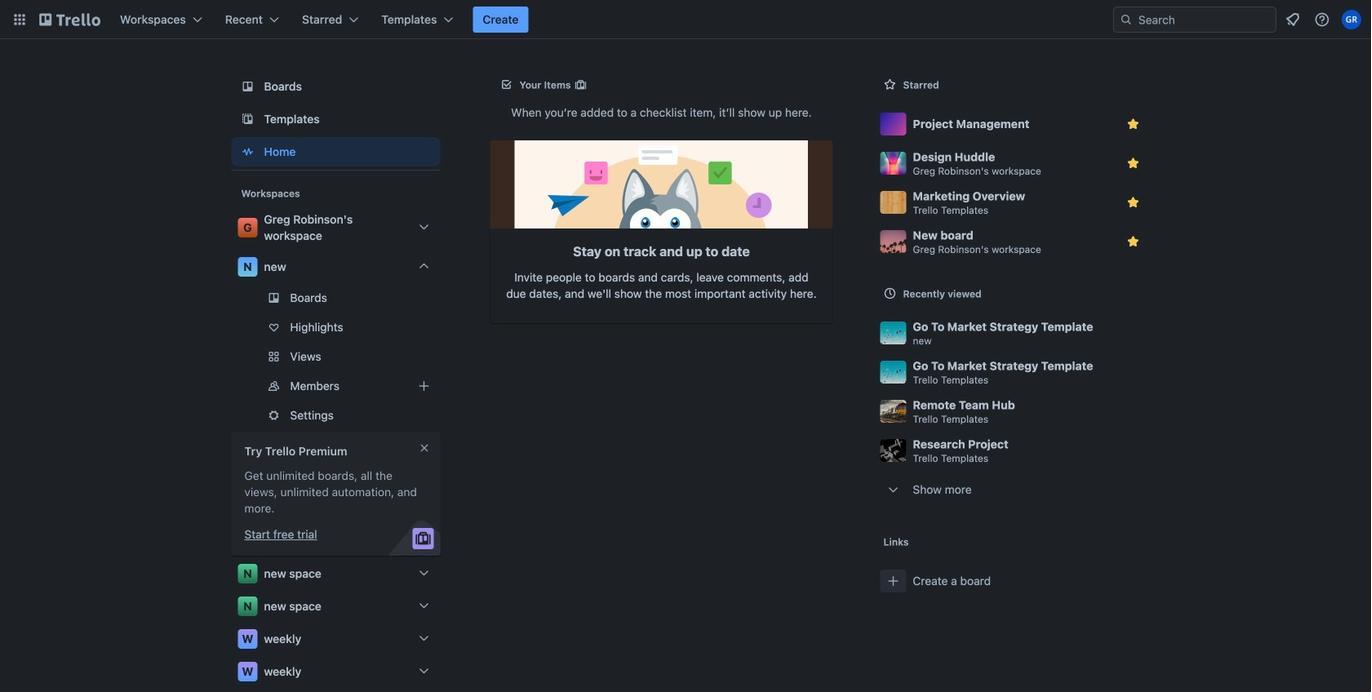 Task type: locate. For each thing, give the bounding box(es) containing it.
primary element
[[0, 0, 1372, 39]]

greg robinson (gregrobinson96) image
[[1342, 10, 1362, 29]]

0 notifications image
[[1284, 10, 1303, 29]]

board image
[[238, 77, 258, 96]]

back to home image
[[39, 7, 100, 33]]

click to unstar project management. it will be removed from your starred list. image
[[1126, 116, 1142, 132]]

Search field
[[1114, 7, 1277, 33]]

click to unstar new board. it will be removed from your starred list. image
[[1126, 234, 1142, 250]]



Task type: vqa. For each thing, say whether or not it's contained in the screenshot.
Filters button
no



Task type: describe. For each thing, give the bounding box(es) containing it.
open information menu image
[[1315, 11, 1331, 28]]

add image
[[414, 376, 434, 396]]

home image
[[238, 142, 258, 162]]

click to unstar design huddle. it will be removed from your starred list. image
[[1126, 155, 1142, 171]]

click to unstar marketing overview. it will be removed from your starred list. image
[[1126, 194, 1142, 211]]

template board image
[[238, 109, 258, 129]]

search image
[[1120, 13, 1133, 26]]



